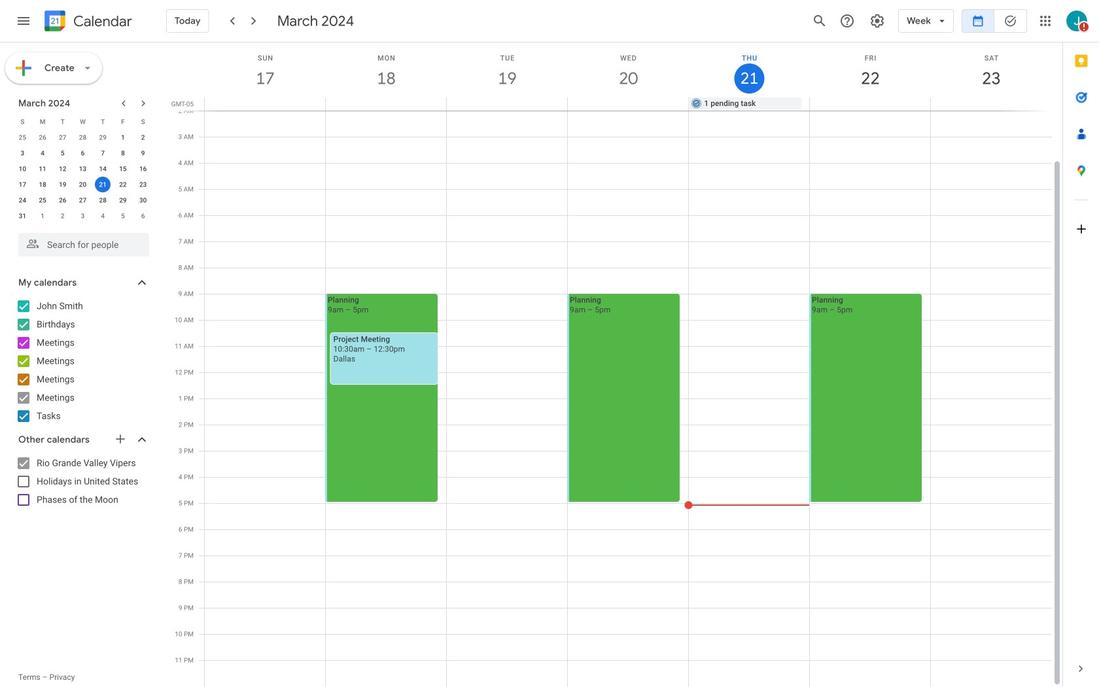 Task type: locate. For each thing, give the bounding box(es) containing it.
20 element
[[75, 177, 91, 192]]

settings menu image
[[870, 13, 885, 29]]

28 element
[[95, 192, 111, 208]]

calendar element
[[42, 8, 132, 37]]

cell inside march 2024 grid
[[93, 177, 113, 192]]

row group
[[12, 130, 153, 224]]

february 25 element
[[15, 130, 30, 145]]

8 element
[[115, 145, 131, 161]]

7 element
[[95, 145, 111, 161]]

grid
[[168, 43, 1063, 687]]

24 element
[[15, 192, 30, 208]]

26 element
[[55, 192, 71, 208]]

31 element
[[15, 208, 30, 224]]

cell
[[205, 58, 326, 687], [325, 58, 447, 687], [447, 58, 568, 687], [567, 58, 689, 687], [685, 58, 810, 687], [809, 58, 931, 687], [931, 58, 1052, 687], [205, 97, 326, 111], [326, 97, 447, 111], [447, 97, 568, 111], [568, 97, 689, 111], [810, 97, 931, 111], [931, 97, 1052, 111], [93, 177, 113, 192]]

row
[[199, 58, 1052, 687], [199, 97, 1063, 111], [12, 114, 153, 130], [12, 130, 153, 145], [12, 145, 153, 161], [12, 161, 153, 177], [12, 177, 153, 192], [12, 192, 153, 208], [12, 208, 153, 224]]

other calendars list
[[3, 453, 162, 510]]

april 4 element
[[95, 208, 111, 224]]

february 26 element
[[35, 130, 50, 145]]

None search field
[[0, 228, 162, 257]]

30 element
[[135, 192, 151, 208]]

february 29 element
[[95, 130, 111, 145]]

18 element
[[35, 177, 50, 192]]

heading
[[71, 13, 132, 29]]

4 element
[[35, 145, 50, 161]]

11 element
[[35, 161, 50, 177]]

tab list
[[1063, 43, 1099, 650]]

heading inside calendar element
[[71, 13, 132, 29]]



Task type: describe. For each thing, give the bounding box(es) containing it.
16 element
[[135, 161, 151, 177]]

10 element
[[15, 161, 30, 177]]

17 element
[[15, 177, 30, 192]]

23 element
[[135, 177, 151, 192]]

april 1 element
[[35, 208, 50, 224]]

main drawer image
[[16, 13, 31, 29]]

Search for people text field
[[26, 233, 141, 257]]

april 2 element
[[55, 208, 71, 224]]

29 element
[[115, 192, 131, 208]]

22 element
[[115, 177, 131, 192]]

my calendars list
[[3, 296, 162, 427]]

3 element
[[15, 145, 30, 161]]

9 element
[[135, 145, 151, 161]]

april 6 element
[[135, 208, 151, 224]]

february 27 element
[[55, 130, 71, 145]]

12 element
[[55, 161, 71, 177]]

27 element
[[75, 192, 91, 208]]

25 element
[[35, 192, 50, 208]]

21, today element
[[95, 177, 111, 192]]

april 5 element
[[115, 208, 131, 224]]

5 element
[[55, 145, 71, 161]]

february 28 element
[[75, 130, 91, 145]]

add other calendars image
[[114, 433, 127, 446]]

march 2024 grid
[[12, 114, 153, 224]]

2 element
[[135, 130, 151, 145]]

14 element
[[95, 161, 111, 177]]

13 element
[[75, 161, 91, 177]]

april 3 element
[[75, 208, 91, 224]]

1 element
[[115, 130, 131, 145]]

6 element
[[75, 145, 91, 161]]

15 element
[[115, 161, 131, 177]]

19 element
[[55, 177, 71, 192]]



Task type: vqa. For each thing, say whether or not it's contained in the screenshot.
APPOINTMENT SCHEDULE
no



